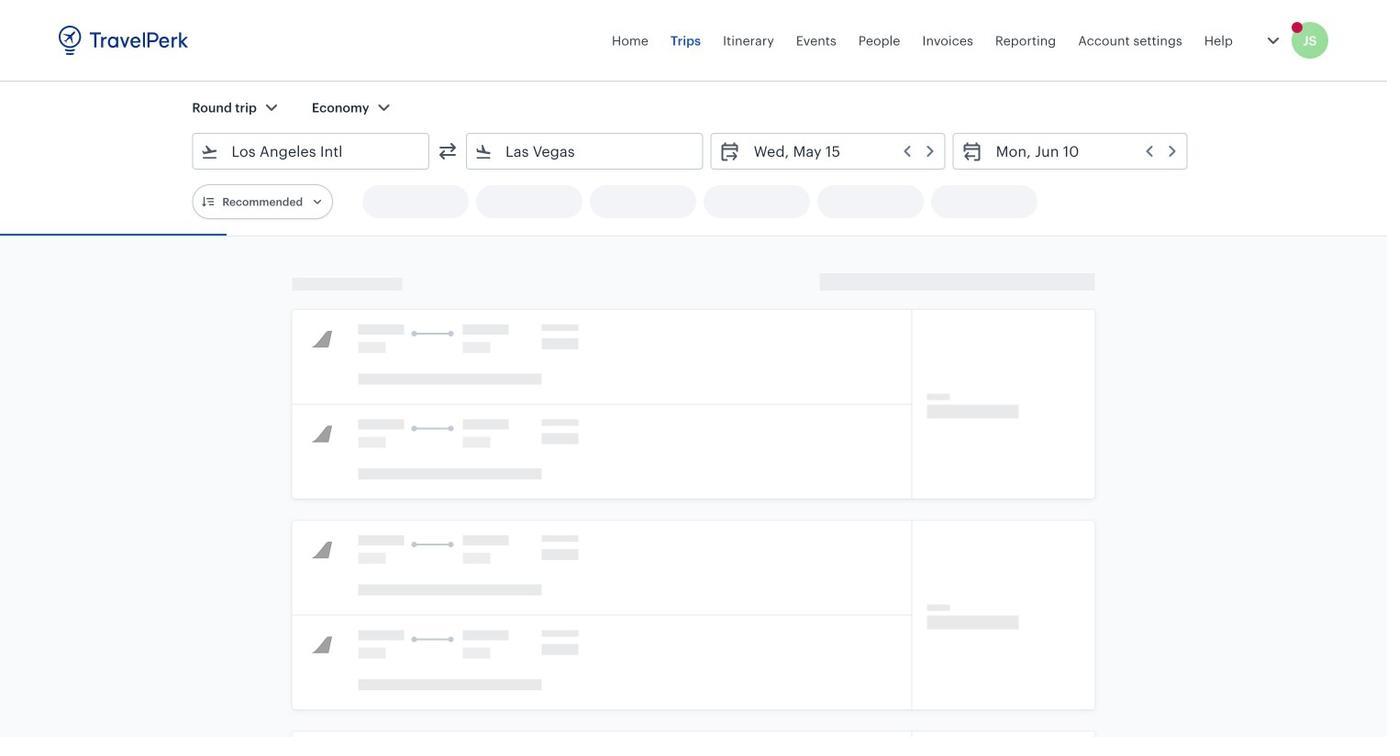 Task type: describe. For each thing, give the bounding box(es) containing it.
To search field
[[493, 137, 679, 166]]

Depart field
[[741, 137, 937, 166]]



Task type: vqa. For each thing, say whether or not it's contained in the screenshot.
TO 'search field'
yes



Task type: locate. For each thing, give the bounding box(es) containing it.
Return field
[[983, 137, 1180, 166]]

From search field
[[219, 137, 405, 166]]



